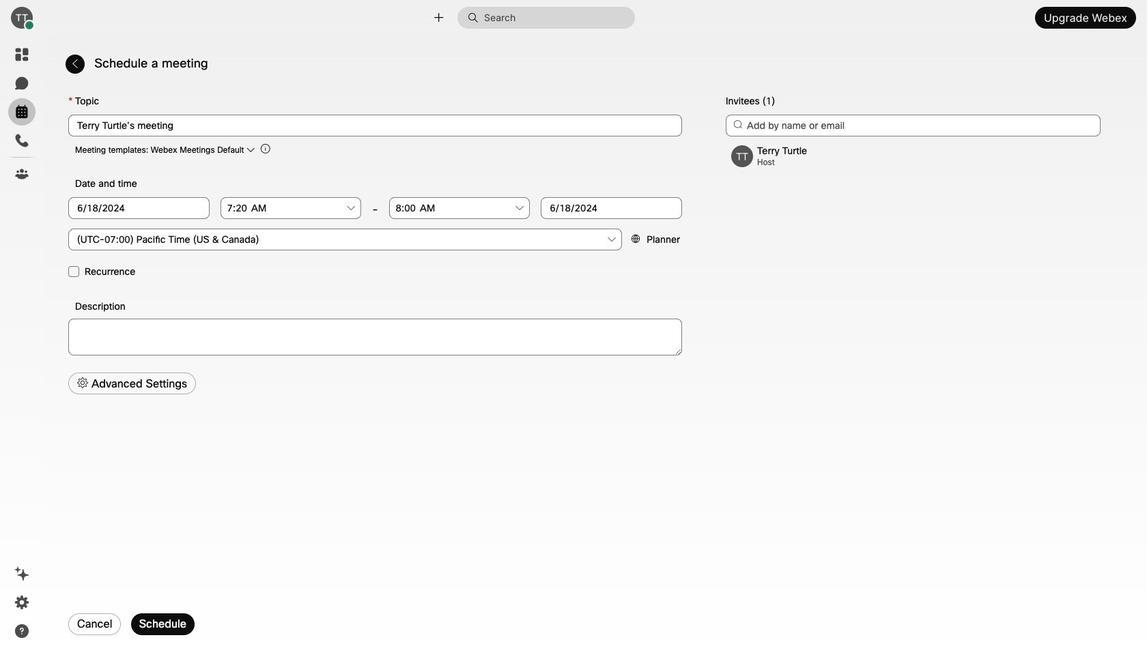 Task type: locate. For each thing, give the bounding box(es) containing it.
settings image
[[14, 595, 30, 612]]

what's new image
[[14, 566, 30, 583]]

wrapper image
[[468, 12, 484, 23]]

help image
[[14, 624, 30, 640]]

navigation
[[0, 36, 44, 658]]

meetings image
[[14, 104, 30, 120]]

dashboard image
[[14, 46, 30, 63]]



Task type: describe. For each thing, give the bounding box(es) containing it.
webex tab list
[[8, 41, 36, 188]]

calls image
[[14, 133, 30, 149]]

connect people image
[[432, 11, 446, 24]]

teams, has no new notifications image
[[14, 166, 30, 182]]

wrapper image
[[25, 21, 34, 30]]

messaging, has no new notifications image
[[14, 75, 30, 92]]



Task type: vqa. For each thing, say whether or not it's contained in the screenshot.
navigation at left
yes



